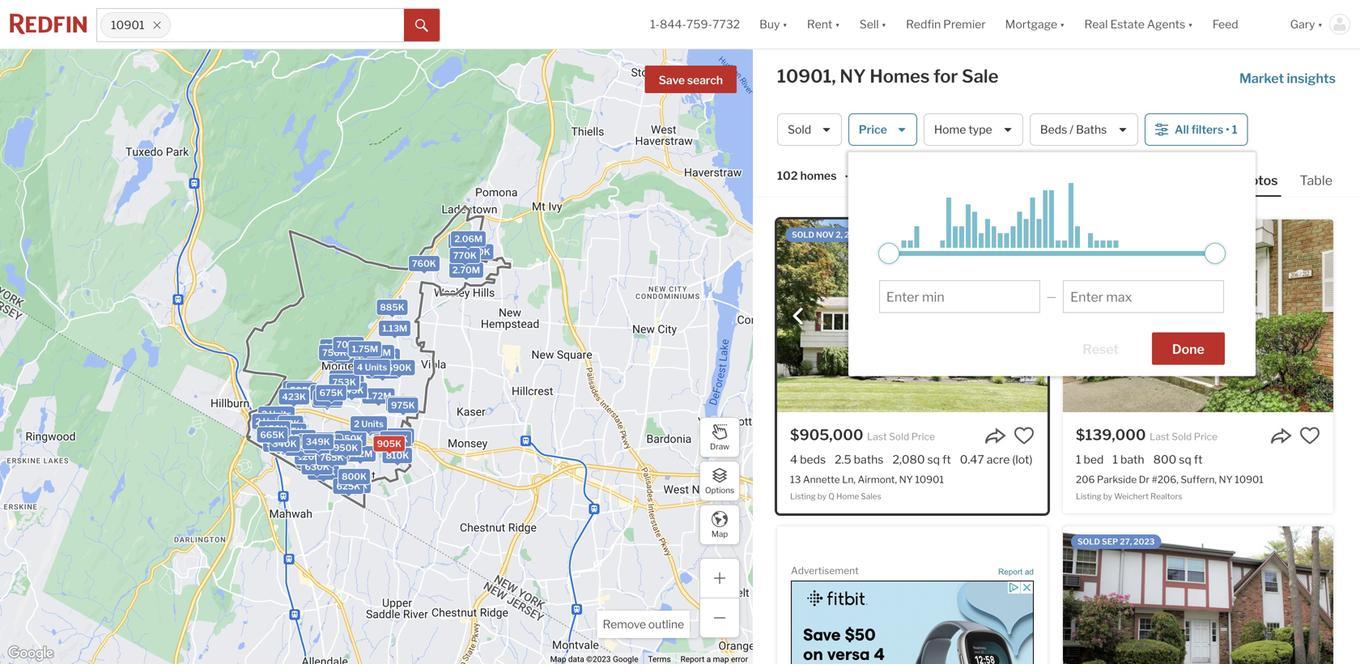 Task type: vqa. For each thing, say whether or not it's contained in the screenshot.
Property
no



Task type: describe. For each thing, give the bounding box(es) containing it.
523k
[[315, 395, 339, 406]]

price for $905,000
[[912, 431, 935, 443]]

ad region
[[791, 581, 1034, 664]]

map region
[[0, 25, 828, 664]]

sold for sold dec 6, 2023
[[1078, 230, 1101, 240]]

done button
[[1153, 332, 1225, 365]]

2.5
[[835, 453, 852, 467]]

610k
[[317, 393, 340, 403]]

0 vertical spatial 425k
[[279, 426, 303, 437]]

mortgage ▾
[[1006, 17, 1066, 31]]

reset
[[1083, 341, 1119, 357]]

last sold price for $139,000
[[1150, 431, 1218, 443]]

favorite button checkbox
[[1300, 425, 1321, 446]]

all filters • 1 button
[[1145, 113, 1249, 146]]

remove outline button
[[597, 611, 690, 638]]

buy ▾ button
[[760, 0, 788, 49]]

102
[[778, 169, 798, 183]]

550k
[[288, 432, 313, 443]]

1-
[[651, 17, 660, 31]]

favorite button checkbox
[[1014, 425, 1035, 446]]

10901 inside 13 annette ln, airmont, ny 10901 listing by q home sales
[[916, 474, 944, 485]]

800 sq ft
[[1154, 453, 1203, 467]]

ad
[[1025, 567, 1034, 576]]

/
[[1070, 123, 1074, 136]]

2.42m
[[363, 347, 391, 358]]

1 horizontal spatial 450k
[[358, 421, 383, 431]]

885k
[[380, 302, 405, 313]]

homes
[[801, 169, 837, 183]]

redfin premier
[[906, 17, 986, 31]]

real estate agents ▾
[[1085, 17, 1194, 31]]

real estate agents ▾ button
[[1075, 0, 1203, 49]]

0 vertical spatial 700k
[[336, 340, 361, 350]]

for
[[934, 65, 959, 87]]

q
[[829, 491, 835, 501]]

sold for sold sep 27, 2023
[[1078, 537, 1101, 547]]

market insights
[[1240, 70, 1336, 86]]

report ad
[[999, 567, 1034, 576]]

buy ▾
[[760, 17, 788, 31]]

draw button
[[700, 417, 740, 458]]

760k
[[412, 258, 436, 269]]

120k
[[298, 452, 321, 462]]

sales
[[861, 491, 882, 501]]

810k
[[386, 450, 409, 461]]

mortgage
[[1006, 17, 1058, 31]]

415k
[[311, 438, 334, 449]]

423k
[[282, 392, 306, 402]]

1 inside button
[[1233, 123, 1238, 136]]

price inside button
[[859, 123, 888, 136]]

report
[[999, 567, 1023, 576]]

table
[[1300, 173, 1333, 188]]

13
[[791, 474, 801, 485]]

home type button
[[924, 113, 1024, 146]]

670k
[[387, 431, 411, 441]]

last sold price for $905,000
[[868, 431, 935, 443]]

home type
[[935, 123, 993, 136]]

275k
[[302, 447, 326, 458]]

sell ▾ button
[[860, 0, 887, 49]]

750k
[[322, 348, 347, 358]]

1.12m
[[348, 449, 373, 459]]

beds
[[800, 453, 826, 467]]

Enter max text field
[[1071, 289, 1217, 305]]

1-844-759-7732 link
[[651, 17, 740, 31]]

maximum price slider
[[1205, 243, 1226, 264]]

420k
[[285, 442, 309, 453]]

real estate agents ▾ link
[[1085, 0, 1194, 49]]

1.10m
[[330, 350, 356, 361]]

1 for 1 bath
[[1113, 453, 1119, 467]]

baths
[[1077, 123, 1107, 136]]

4 for 4 beds
[[791, 453, 798, 467]]

#206,
[[1152, 474, 1179, 485]]

options
[[705, 485, 735, 495]]

sold for $139,000
[[1172, 431, 1192, 443]]

$905,000
[[791, 426, 864, 444]]

acre
[[987, 453, 1010, 467]]

next button image
[[1019, 308, 1035, 325]]

2,080
[[893, 453, 925, 467]]

7732
[[713, 17, 740, 31]]

done
[[1173, 341, 1205, 357]]

redfin premier button
[[897, 0, 996, 49]]

save search
[[659, 73, 723, 87]]

outline
[[649, 618, 684, 631]]

—
[[1047, 290, 1057, 303]]

sold button
[[778, 113, 842, 146]]

2.06m
[[455, 234, 483, 244]]

4 for 4 units
[[357, 362, 363, 373]]

10901 inside 206 parkside dr #206, suffern, ny 10901 listing by weichert realtors
[[1235, 474, 1264, 485]]

845k
[[340, 385, 364, 396]]

0 horizontal spatial ny
[[840, 65, 866, 87]]

last for $139,000
[[1150, 431, 1170, 443]]

▾ for rent ▾
[[835, 17, 841, 31]]

739k
[[293, 443, 317, 454]]

all filters • 1
[[1175, 123, 1238, 136]]

595k
[[290, 385, 314, 396]]

market insights link
[[1240, 53, 1336, 88]]

listing inside 13 annette ln, airmont, ny 10901 listing by q home sales
[[791, 491, 816, 501]]

770k
[[453, 250, 477, 261]]

beds / baths button
[[1030, 113, 1139, 146]]

2,
[[836, 230, 843, 240]]

3
[[302, 437, 308, 447]]

all
[[1175, 123, 1190, 136]]

sq for $905,000
[[928, 453, 940, 467]]

335k
[[311, 435, 335, 445]]

575k
[[314, 388, 338, 398]]

price for $139,000
[[1195, 431, 1218, 443]]

690k
[[387, 362, 412, 373]]

rent ▾ button
[[807, 0, 841, 49]]

0 horizontal spatial 650k
[[338, 433, 363, 444]]

0 vertical spatial 800k
[[465, 246, 491, 257]]

map button
[[700, 505, 740, 545]]

buy ▾ button
[[750, 0, 798, 49]]

dialog containing reset
[[849, 152, 1256, 376]]

agents
[[1148, 17, 1186, 31]]

baths
[[854, 453, 884, 467]]

redfin
[[906, 17, 941, 31]]

793k
[[452, 236, 476, 246]]

price button
[[849, 113, 918, 146]]



Task type: locate. For each thing, give the bounding box(es) containing it.
parkside
[[1097, 474, 1137, 485]]

None search field
[[171, 9, 404, 41]]

last sold price up 2,080
[[868, 431, 935, 443]]

2 ▾ from the left
[[835, 17, 841, 31]]

0.47
[[960, 453, 985, 467]]

525k
[[267, 439, 291, 449]]

1 bed
[[1076, 453, 1104, 467]]

1 vertical spatial 700k
[[311, 467, 336, 478]]

sold left sep
[[1078, 537, 1101, 547]]

report ad button
[[999, 567, 1034, 580]]

• inside button
[[1226, 123, 1230, 136]]

1 horizontal spatial by
[[1104, 491, 1113, 501]]

1 vertical spatial 800k
[[342, 471, 367, 482]]

feed button
[[1203, 0, 1281, 49]]

0 horizontal spatial 450k
[[262, 424, 287, 434]]

10901 left remove 10901 image
[[111, 18, 145, 32]]

sold left the dec
[[1078, 230, 1101, 240]]

by down parkside
[[1104, 491, 1113, 501]]

4 ▾ from the left
[[1060, 17, 1066, 31]]

2 ft from the left
[[1195, 453, 1203, 467]]

1 for 1 bed
[[1076, 453, 1082, 467]]

gary ▾
[[1291, 17, 1323, 31]]

800k down 2.06m at the top left of the page
[[465, 246, 491, 257]]

4 left beds
[[791, 453, 798, 467]]

▾ for buy ▾
[[783, 17, 788, 31]]

▾ right buy
[[783, 17, 788, 31]]

1 horizontal spatial •
[[1226, 123, 1230, 136]]

rent ▾
[[807, 17, 841, 31]]

27,
[[1120, 537, 1132, 547]]

1 vertical spatial •
[[845, 170, 849, 184]]

4 inside the map region
[[357, 362, 363, 373]]

▾ inside mortgage ▾ dropdown button
[[1060, 17, 1066, 31]]

market
[[1240, 70, 1285, 86]]

1 left the bath
[[1113, 453, 1119, 467]]

0 horizontal spatial by
[[818, 491, 827, 501]]

favorite button image
[[1300, 425, 1321, 446]]

beds / baths
[[1041, 123, 1107, 136]]

photo of 206 parkside dr #206, suffern, ny 10901 image
[[1063, 220, 1334, 412]]

2 last from the left
[[1150, 431, 1170, 443]]

by inside 206 parkside dr #206, suffern, ny 10901 listing by weichert realtors
[[1104, 491, 1113, 501]]

800k
[[465, 246, 491, 257], [342, 471, 367, 482]]

450k up 525k
[[262, 424, 287, 434]]

minimum price slider
[[879, 243, 900, 264]]

640k
[[335, 434, 360, 444]]

2 horizontal spatial 10901
[[1235, 474, 1264, 485]]

1 horizontal spatial last sold price
[[1150, 431, 1218, 443]]

1 sq from the left
[[928, 453, 940, 467]]

837k
[[333, 373, 357, 384]]

1 horizontal spatial 4
[[791, 453, 798, 467]]

1 horizontal spatial home
[[935, 123, 967, 136]]

520k
[[278, 423, 302, 433]]

950k
[[334, 443, 358, 453]]

715k
[[275, 430, 297, 440]]

425k up 340k
[[279, 426, 303, 437]]

3 units
[[302, 437, 333, 447]]

1 horizontal spatial 475k
[[315, 437, 339, 448]]

table button
[[1297, 172, 1336, 195]]

700k down 775k
[[311, 467, 336, 478]]

206 parkside dr #206, suffern, ny 10901 listing by weichert realtors
[[1076, 474, 1264, 501]]

2023 for sold sep 27, 2023
[[1134, 537, 1155, 547]]

ft up 'suffern,'
[[1195, 453, 1203, 467]]

700k up 1.10m
[[336, 340, 361, 350]]

photo of 13 annette ln, airmont, ny 10901 image
[[778, 220, 1048, 412]]

4 down 1.75m
[[357, 362, 363, 373]]

2 horizontal spatial 1
[[1233, 123, 1238, 136]]

sold left 'nov'
[[792, 230, 815, 240]]

▾ right rent
[[835, 17, 841, 31]]

0 horizontal spatial listing
[[791, 491, 816, 501]]

price down 10901, ny homes for sale
[[859, 123, 888, 136]]

options button
[[700, 461, 740, 501]]

425k
[[279, 426, 303, 437], [289, 443, 313, 454]]

• for 102 homes •
[[845, 170, 849, 184]]

• right filters
[[1226, 123, 1230, 136]]

insights
[[1287, 70, 1336, 86]]

1 listing from the left
[[791, 491, 816, 501]]

1 horizontal spatial sold
[[890, 431, 910, 443]]

102 homes •
[[778, 169, 849, 184]]

listing
[[791, 491, 816, 501], [1076, 491, 1102, 501]]

submit search image
[[416, 19, 428, 32]]

(lot)
[[1013, 453, 1033, 467]]

1 ▾ from the left
[[783, 17, 788, 31]]

0 horizontal spatial 700k
[[311, 467, 336, 478]]

Enter min text field
[[887, 289, 1033, 305]]

mortgage ▾ button
[[1006, 0, 1066, 49]]

• right homes
[[845, 170, 849, 184]]

0 horizontal spatial last
[[868, 431, 887, 443]]

by left q
[[818, 491, 827, 501]]

suffern,
[[1181, 474, 1217, 485]]

0 horizontal spatial 4
[[357, 362, 363, 373]]

▾ for gary ▾
[[1318, 17, 1323, 31]]

0 horizontal spatial 800k
[[342, 471, 367, 482]]

775k
[[313, 456, 337, 466]]

• for all filters • 1
[[1226, 123, 1230, 136]]

listing down the 13
[[791, 491, 816, 501]]

2 horizontal spatial ny
[[1219, 474, 1233, 485]]

sold for $905,000
[[890, 431, 910, 443]]

sq right 2,080
[[928, 453, 940, 467]]

save
[[659, 73, 685, 87]]

home inside "home type" 'button'
[[935, 123, 967, 136]]

0 horizontal spatial price
[[859, 123, 888, 136]]

2.70m
[[453, 265, 480, 275]]

ny right 'suffern,'
[[1219, 474, 1233, 485]]

home left type
[[935, 123, 967, 136]]

sold up 2,080
[[890, 431, 910, 443]]

0 horizontal spatial 1
[[1076, 453, 1082, 467]]

last for $905,000
[[868, 431, 887, 443]]

▾ inside buy ▾ dropdown button
[[783, 17, 788, 31]]

▾ right sell
[[882, 17, 887, 31]]

1 vertical spatial home
[[837, 491, 860, 501]]

1 horizontal spatial sq
[[1179, 453, 1192, 467]]

price up 2,080 sq ft
[[912, 431, 935, 443]]

last up 800
[[1150, 431, 1170, 443]]

0 horizontal spatial ft
[[943, 453, 952, 467]]

dialog
[[849, 152, 1256, 376]]

ny inside 206 parkside dr #206, suffern, ny 10901 listing by weichert realtors
[[1219, 474, 1233, 485]]

2 horizontal spatial price
[[1195, 431, 1218, 443]]

1 horizontal spatial listing
[[1076, 491, 1102, 501]]

realtors
[[1151, 491, 1183, 501]]

▾ for sell ▾
[[882, 17, 887, 31]]

5 ▾ from the left
[[1188, 17, 1194, 31]]

ny down 2,080
[[900, 474, 913, 485]]

2 horizontal spatial sold
[[1172, 431, 1192, 443]]

0 vertical spatial home
[[935, 123, 967, 136]]

305k
[[307, 441, 332, 451], [307, 441, 332, 451]]

2023 right the 27, at bottom right
[[1134, 537, 1155, 547]]

filters
[[1192, 123, 1224, 136]]

2023 for sold nov 2, 2023
[[845, 230, 866, 240]]

6 ▾ from the left
[[1318, 17, 1323, 31]]

previous button image
[[791, 308, 807, 325]]

0 horizontal spatial •
[[845, 170, 849, 184]]

sale
[[962, 65, 999, 87]]

10901
[[111, 18, 145, 32], [916, 474, 944, 485], [1235, 474, 1264, 485]]

price
[[859, 123, 888, 136], [912, 431, 935, 443], [1195, 431, 1218, 443]]

sq for $139,000
[[1179, 453, 1192, 467]]

1 left "bed"
[[1076, 453, 1082, 467]]

1 horizontal spatial price
[[912, 431, 935, 443]]

1 last from the left
[[868, 431, 887, 443]]

450k up 801k
[[358, 421, 383, 431]]

1 bath
[[1113, 453, 1145, 467]]

1 horizontal spatial 650k
[[383, 434, 408, 444]]

1 right filters
[[1233, 123, 1238, 136]]

▾ right agents
[[1188, 17, 1194, 31]]

0 horizontal spatial 10901
[[111, 18, 145, 32]]

sold dec 6, 2023
[[1078, 230, 1151, 240]]

google image
[[4, 643, 58, 664]]

1 horizontal spatial ft
[[1195, 453, 1203, 467]]

2 last sold price from the left
[[1150, 431, 1218, 443]]

425k down 550k on the bottom left
[[289, 443, 313, 454]]

sold
[[792, 230, 815, 240], [1078, 230, 1101, 240], [1078, 537, 1101, 547]]

1 by from the left
[[818, 491, 827, 501]]

▾ right gary
[[1318, 17, 1323, 31]]

0 horizontal spatial home
[[837, 491, 860, 501]]

10901 down 2,080 sq ft
[[916, 474, 944, 485]]

sold up 800 sq ft
[[1172, 431, 1192, 443]]

3 ▾ from the left
[[882, 17, 887, 31]]

1 horizontal spatial ny
[[900, 474, 913, 485]]

83k
[[282, 418, 300, 429]]

ft for $905,000
[[943, 453, 952, 467]]

ft for $139,000
[[1195, 453, 1203, 467]]

0 vertical spatial •
[[1226, 123, 1230, 136]]

home inside 13 annette ln, airmont, ny 10901 listing by q home sales
[[837, 491, 860, 501]]

1 vertical spatial 425k
[[289, 443, 313, 454]]

1 ft from the left
[[943, 453, 952, 467]]

listing inside 206 parkside dr #206, suffern, ny 10901 listing by weichert realtors
[[1076, 491, 1102, 501]]

home right q
[[837, 491, 860, 501]]

245k
[[300, 452, 324, 463]]

2 by from the left
[[1104, 491, 1113, 501]]

dr
[[1139, 474, 1150, 485]]

1 last sold price from the left
[[868, 431, 935, 443]]

▾ inside sell ▾ dropdown button
[[882, 17, 887, 31]]

sq right 800
[[1179, 453, 1192, 467]]

▾ for mortgage ▾
[[1060, 17, 1066, 31]]

2023 right 2,
[[845, 230, 866, 240]]

10901, ny homes for sale
[[778, 65, 999, 87]]

2 sq from the left
[[1179, 453, 1192, 467]]

by
[[818, 491, 827, 501], [1104, 491, 1113, 501]]

sold for sold nov 2, 2023
[[792, 230, 815, 240]]

206
[[1076, 474, 1095, 485]]

price up 800 sq ft
[[1195, 431, 1218, 443]]

10901 right 'suffern,'
[[1235, 474, 1264, 485]]

650k up 810k
[[383, 434, 408, 444]]

1 vertical spatial 4
[[791, 453, 798, 467]]

0 horizontal spatial sq
[[928, 453, 940, 467]]

type
[[969, 123, 993, 136]]

last up baths
[[868, 431, 887, 443]]

0 horizontal spatial 475k
[[275, 431, 298, 442]]

rent ▾ button
[[798, 0, 850, 49]]

2023
[[845, 230, 866, 240], [1130, 230, 1151, 240], [1134, 537, 1155, 547]]

ny inside 13 annette ln, airmont, ny 10901 listing by q home sales
[[900, 474, 913, 485]]

800k down 1.12m
[[342, 471, 367, 482]]

0 horizontal spatial last sold price
[[868, 431, 935, 443]]

1 horizontal spatial 700k
[[336, 340, 361, 350]]

4
[[357, 362, 363, 373], [791, 453, 798, 467]]

sold inside button
[[788, 123, 812, 136]]

remove outline
[[603, 618, 684, 631]]

2 listing from the left
[[1076, 491, 1102, 501]]

1 horizontal spatial 1
[[1113, 453, 1119, 467]]

photos button
[[1231, 172, 1297, 197]]

favorite button image
[[1014, 425, 1035, 446]]

1
[[1233, 123, 1238, 136], [1076, 453, 1082, 467], [1113, 453, 1119, 467]]

4 beds
[[791, 453, 826, 467]]

▾ inside rent ▾ dropdown button
[[835, 17, 841, 31]]

1 horizontal spatial 10901
[[916, 474, 944, 485]]

1 horizontal spatial 800k
[[465, 246, 491, 257]]

2,080 sq ft
[[893, 453, 952, 467]]

650k up 1.12m
[[338, 433, 363, 444]]

by inside 13 annette ln, airmont, ny 10901 listing by q home sales
[[818, 491, 827, 501]]

6,
[[1121, 230, 1128, 240]]

0 vertical spatial 4
[[357, 362, 363, 373]]

475k
[[275, 431, 298, 442], [315, 437, 339, 448]]

1.54m
[[369, 366, 396, 376]]

last sold price up 800 sq ft
[[1150, 431, 1218, 443]]

ft
[[943, 453, 952, 467], [1195, 453, 1203, 467]]

• inside 102 homes •
[[845, 170, 849, 184]]

remove
[[603, 618, 646, 631]]

•
[[1226, 123, 1230, 136], [845, 170, 849, 184]]

ny right 10901,
[[840, 65, 866, 87]]

remove 10901 image
[[152, 20, 162, 30]]

759-
[[687, 17, 713, 31]]

650k
[[338, 433, 363, 444], [383, 434, 408, 444]]

1 horizontal spatial last
[[1150, 431, 1170, 443]]

839k
[[323, 342, 348, 352]]

sep
[[1102, 537, 1119, 547]]

320k
[[301, 452, 325, 462]]

sell ▾
[[860, 17, 887, 31]]

sold up the 102
[[788, 123, 812, 136]]

2023 for sold dec 6, 2023
[[1130, 230, 1151, 240]]

▾ right mortgage
[[1060, 17, 1066, 31]]

975k
[[391, 400, 415, 411]]

955k
[[336, 378, 361, 388]]

700k
[[336, 340, 361, 350], [311, 467, 336, 478]]

listing down 206
[[1076, 491, 1102, 501]]

reset button
[[1063, 332, 1140, 365]]

2023 right 6,
[[1130, 230, 1151, 240]]

450k
[[358, 421, 383, 431], [262, 424, 287, 434]]

430k
[[372, 351, 397, 361]]

photos
[[1234, 173, 1279, 188]]

mortgage ▾ button
[[996, 0, 1075, 49]]

ft left 0.47
[[943, 453, 952, 467]]

0.47 acre (lot)
[[960, 453, 1033, 467]]

photo of 148 doxbury ln, suffern, ny 10901 image
[[1063, 526, 1334, 664]]

0 horizontal spatial sold
[[788, 123, 812, 136]]

▾ inside real estate agents ▾ link
[[1188, 17, 1194, 31]]

844-
[[660, 17, 687, 31]]



